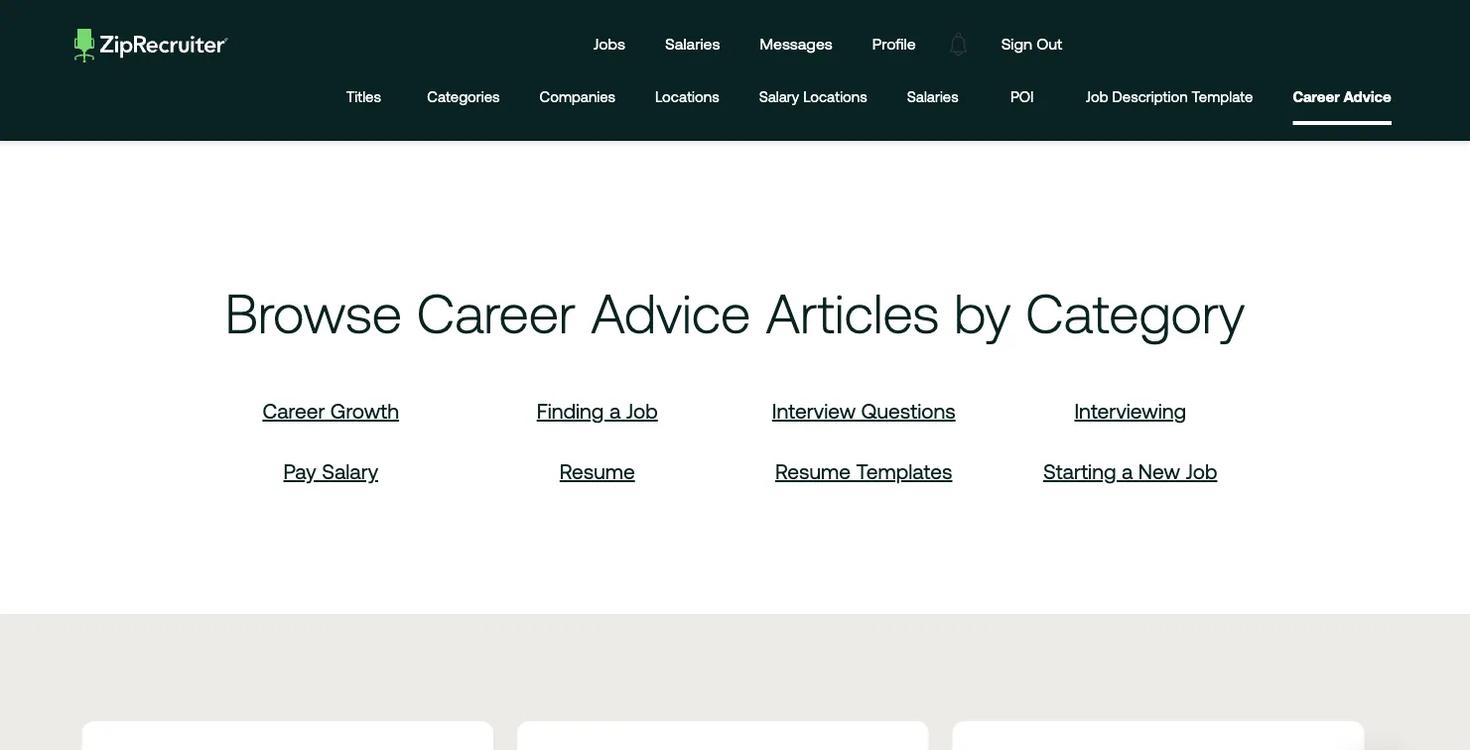 Task type: vqa. For each thing, say whether or not it's contained in the screenshot.
middle job
yes



Task type: locate. For each thing, give the bounding box(es) containing it.
job description template
[[1086, 88, 1254, 105]]

1 vertical spatial salary
[[322, 460, 378, 483]]

a for starting
[[1122, 460, 1133, 483]]

2 horizontal spatial career
[[1293, 88, 1340, 105]]

1 horizontal spatial salaries link
[[907, 72, 959, 125]]

2 horizontal spatial job
[[1186, 460, 1218, 483]]

salaries down notifications image
[[907, 88, 959, 105]]

career growth
[[263, 399, 399, 423]]

resume
[[560, 460, 635, 483], [776, 460, 851, 483]]

0 horizontal spatial job
[[626, 399, 658, 423]]

job right finding
[[626, 399, 658, 423]]

description
[[1113, 88, 1188, 105]]

salary right pay
[[322, 460, 378, 483]]

1 horizontal spatial salary
[[759, 88, 800, 105]]

1 horizontal spatial salaries
[[907, 88, 959, 105]]

2 vertical spatial career
[[263, 399, 325, 423]]

salaries
[[665, 35, 720, 53], [907, 88, 959, 105]]

salary down messages "link"
[[759, 88, 800, 105]]

job
[[1086, 88, 1109, 105], [626, 399, 658, 423], [1186, 460, 1218, 483]]

1 resume from the left
[[560, 460, 635, 483]]

career for career advice
[[1293, 88, 1340, 105]]

resume for resume templates
[[776, 460, 851, 483]]

finding a job
[[537, 399, 658, 423]]

0 horizontal spatial salary
[[322, 460, 378, 483]]

locations
[[656, 88, 720, 105], [804, 88, 868, 105]]

1 vertical spatial job
[[626, 399, 658, 423]]

1 horizontal spatial career
[[417, 282, 576, 344]]

career inside tabs element
[[1293, 88, 1340, 105]]

0 horizontal spatial locations
[[656, 88, 720, 105]]

0 horizontal spatial resume
[[560, 460, 635, 483]]

locations down the main element
[[656, 88, 720, 105]]

interviewing
[[1075, 399, 1187, 423]]

0 horizontal spatial a
[[610, 399, 621, 423]]

advice inside tabs element
[[1344, 88, 1392, 105]]

profile
[[873, 35, 916, 53]]

0 horizontal spatial career
[[263, 399, 325, 423]]

salaries up locations link on the left top of page
[[665, 35, 720, 53]]

job right new
[[1186, 460, 1218, 483]]

interview questions link
[[772, 399, 956, 423]]

1 vertical spatial a
[[1122, 460, 1133, 483]]

categories
[[427, 88, 500, 105]]

career for career growth
[[263, 399, 325, 423]]

0 horizontal spatial salaries
[[665, 35, 720, 53]]

main element
[[59, 16, 1412, 72]]

new
[[1139, 460, 1181, 483]]

salaries link down notifications image
[[907, 72, 959, 125]]

interview questions
[[772, 399, 956, 423]]

resume down interview
[[776, 460, 851, 483]]

1 vertical spatial salaries
[[907, 88, 959, 105]]

salary
[[759, 88, 800, 105], [322, 460, 378, 483]]

0 vertical spatial advice
[[1344, 88, 1392, 105]]

categories link
[[427, 72, 500, 125]]

1 horizontal spatial resume
[[776, 460, 851, 483]]

pay
[[284, 460, 316, 483]]

1 horizontal spatial locations
[[804, 88, 868, 105]]

a right finding
[[610, 399, 621, 423]]

sign
[[1002, 35, 1033, 53]]

0 vertical spatial salary
[[759, 88, 800, 105]]

job left description in the top right of the page
[[1086, 88, 1109, 105]]

a left new
[[1122, 460, 1133, 483]]

growth
[[331, 399, 399, 423]]

2 resume from the left
[[776, 460, 851, 483]]

salaries link
[[650, 16, 735, 72], [907, 72, 959, 125]]

locations down messages "link"
[[804, 88, 868, 105]]

salaries inside tabs element
[[907, 88, 959, 105]]

starting
[[1044, 460, 1117, 483]]

0 horizontal spatial advice
[[591, 282, 751, 344]]

1 horizontal spatial a
[[1122, 460, 1133, 483]]

2 vertical spatial job
[[1186, 460, 1218, 483]]

titles link
[[340, 72, 388, 125]]

job inside tabs element
[[1086, 88, 1109, 105]]

career advice
[[1293, 88, 1392, 105]]

a for finding
[[610, 399, 621, 423]]

resume link
[[560, 460, 635, 483]]

career
[[1293, 88, 1340, 105], [417, 282, 576, 344], [263, 399, 325, 423]]

a
[[610, 399, 621, 423], [1122, 460, 1133, 483]]

resume templates link
[[776, 460, 953, 483]]

2 locations from the left
[[804, 88, 868, 105]]

jobs
[[593, 35, 626, 53]]

starting a new job
[[1044, 460, 1218, 483]]

salaries link right jobs 'link'
[[650, 16, 735, 72]]

0 vertical spatial career
[[1293, 88, 1340, 105]]

browse
[[225, 282, 402, 344]]

out
[[1037, 35, 1063, 53]]

1 horizontal spatial advice
[[1344, 88, 1392, 105]]

0 vertical spatial job
[[1086, 88, 1109, 105]]

1 locations from the left
[[656, 88, 720, 105]]

0 vertical spatial a
[[610, 399, 621, 423]]

salaries inside the main element
[[665, 35, 720, 53]]

tabs element
[[340, 72, 1412, 125]]

resume down finding a job
[[560, 460, 635, 483]]

1 horizontal spatial job
[[1086, 88, 1109, 105]]

job description template link
[[1086, 72, 1254, 125]]

advice
[[1344, 88, 1392, 105], [591, 282, 751, 344]]

0 vertical spatial salaries
[[665, 35, 720, 53]]

messages link
[[745, 16, 848, 72]]



Task type: describe. For each thing, give the bounding box(es) containing it.
interview
[[772, 399, 856, 423]]

finding
[[537, 399, 604, 423]]

starting a new job link
[[1044, 460, 1218, 483]]

companies link
[[540, 72, 616, 125]]

template
[[1192, 88, 1254, 105]]

finding a job link
[[537, 399, 658, 423]]

resume templates
[[776, 460, 953, 483]]

sign out
[[1002, 35, 1063, 53]]

templates
[[856, 460, 953, 483]]

salary locations link
[[759, 72, 868, 125]]

career advice link
[[1293, 72, 1392, 121]]

salary inside tabs element
[[759, 88, 800, 105]]

pay salary
[[284, 460, 378, 483]]

pay salary link
[[284, 460, 378, 483]]

articles
[[766, 282, 940, 344]]

career growth link
[[263, 399, 399, 423]]

poi link
[[999, 72, 1046, 125]]

sign out link
[[987, 16, 1078, 72]]

resume for resume link on the bottom
[[560, 460, 635, 483]]

1 vertical spatial advice
[[591, 282, 751, 344]]

companies
[[540, 88, 616, 105]]

questions
[[862, 399, 956, 423]]

jobs link
[[579, 16, 641, 72]]

0 horizontal spatial salaries link
[[650, 16, 735, 72]]

browse career advice articles by category
[[225, 282, 1246, 344]]

category
[[1026, 282, 1246, 344]]

profile link
[[858, 16, 931, 72]]

poi
[[1011, 88, 1034, 105]]

salary locations
[[759, 88, 868, 105]]

locations link
[[656, 72, 720, 125]]

notifications image
[[936, 21, 982, 67]]

by
[[955, 282, 1011, 344]]

ziprecruiter image
[[75, 29, 229, 62]]

titles
[[346, 88, 381, 105]]

interviewing link
[[1075, 399, 1187, 423]]

1 vertical spatial career
[[417, 282, 576, 344]]

messages
[[760, 35, 833, 53]]



